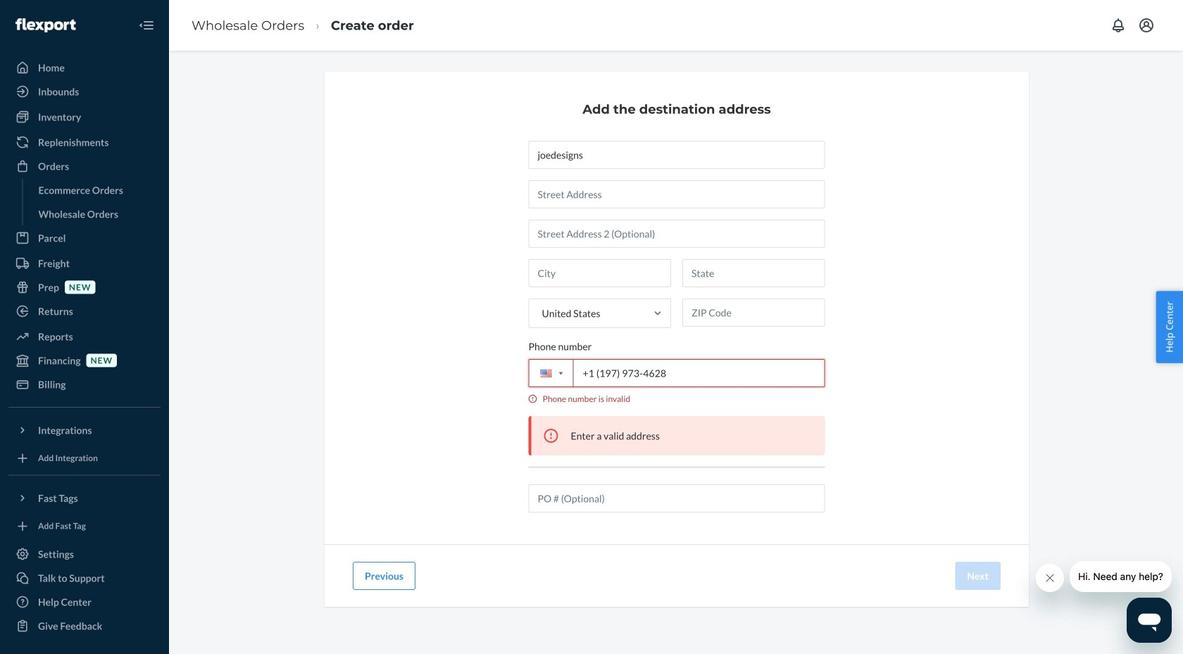 Task type: vqa. For each thing, say whether or not it's contained in the screenshot.
Reconciliation
no



Task type: describe. For each thing, give the bounding box(es) containing it.
Street Address text field
[[529, 180, 825, 209]]

open notifications image
[[1110, 17, 1127, 34]]

ZIP Code text field
[[683, 299, 825, 327]]

united states: + 1 image
[[559, 372, 563, 375]]

PO # (Optional) text field
[[529, 485, 825, 513]]

close navigation image
[[138, 17, 155, 34]]

State text field
[[683, 259, 825, 287]]

flexport logo image
[[15, 18, 76, 32]]



Task type: locate. For each thing, give the bounding box(es) containing it.
open account menu image
[[1139, 17, 1155, 34]]

Street Address 2 (Optional) text field
[[529, 220, 825, 248]]

Company name text field
[[529, 141, 825, 169]]

City text field
[[529, 259, 671, 287]]

breadcrumbs navigation
[[180, 5, 425, 46]]

1 (702) 123-4567 telephone field
[[529, 359, 825, 387]]



